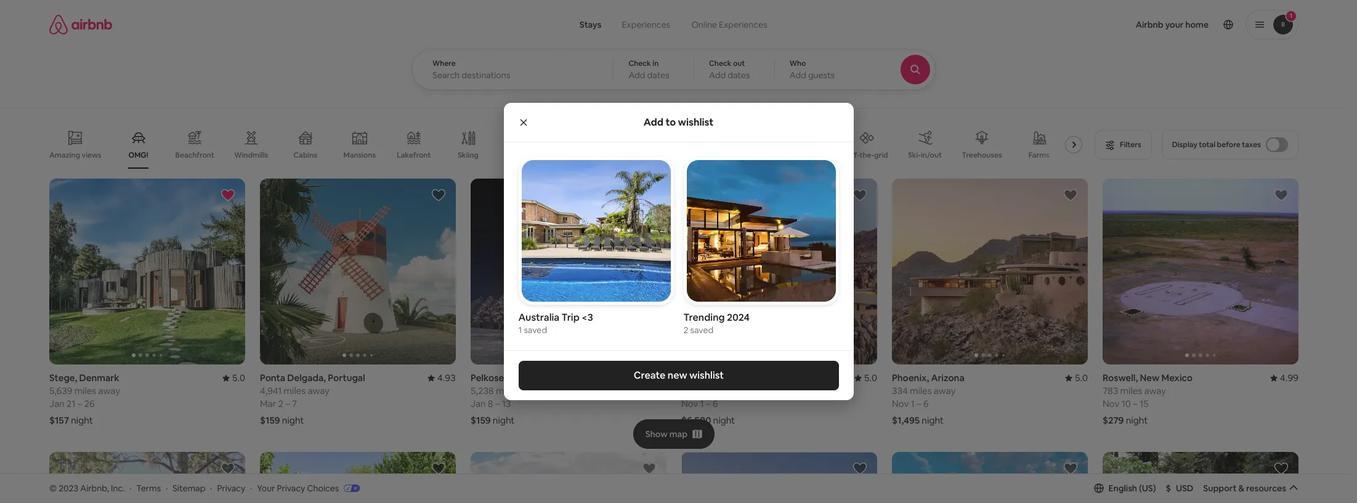 Task type: vqa. For each thing, say whether or not it's contained in the screenshot.
the bottom trending
yes



Task type: locate. For each thing, give the bounding box(es) containing it.
your
[[257, 483, 275, 494]]

pelkosenniemi, finland 5,238 miles away jan 8 – 13 $159 night
[[471, 372, 569, 426]]

1 horizontal spatial 1
[[700, 398, 704, 410]]

add to wishlist: pelkosenniemi, finland image
[[642, 188, 657, 203]]

stays button
[[570, 12, 611, 37]]

miles up 13
[[496, 385, 518, 397]]

experiences right 'online'
[[719, 19, 767, 30]]

trending
[[631, 150, 662, 160], [684, 311, 725, 324]]

2 miles from the left
[[284, 385, 306, 397]]

privacy down add to wishlist: bend, oregon image
[[217, 483, 245, 494]]

away inside phoenix, arizona 334 miles away nov 1 – 6 $1,495 night
[[934, 385, 956, 397]]

3 miles from the left
[[496, 385, 518, 397]]

1 horizontal spatial experiences
[[719, 19, 767, 30]]

finland
[[537, 372, 569, 384]]

away down denmark
[[98, 385, 120, 397]]

away
[[98, 385, 120, 397], [308, 385, 330, 397], [520, 385, 542, 397], [718, 385, 740, 397], [934, 385, 956, 397], [1144, 385, 1166, 397]]

saved inside australia trip <3 1 saved
[[524, 325, 547, 336]]

saved up joshua
[[690, 325, 714, 336]]

2 privacy from the left
[[277, 483, 305, 494]]

1 jan from the left
[[49, 398, 64, 410]]

off-the-grid
[[846, 150, 888, 160]]

1 horizontal spatial saved
[[690, 325, 714, 336]]

4 miles from the left
[[694, 385, 716, 397]]

5.0 for stege, denmark 5,639 miles away jan 21 – 26 $157 night
[[232, 372, 245, 384]]

0 vertical spatial wishlist
[[678, 116, 714, 128]]

2 5.0 out of 5 average rating image from the left
[[1065, 372, 1088, 384]]

saved inside trending 2024 2 saved
[[690, 325, 714, 336]]

add to wishlist: cedar city, utah image
[[431, 461, 446, 476]]

wishlist up '95'
[[689, 369, 724, 382]]

1 up $1,495
[[911, 398, 915, 410]]

4.99 out of 5 average rating image
[[1270, 372, 1299, 384]]

show map
[[645, 429, 688, 440]]

display
[[1172, 140, 1197, 150]]

3 nov from the left
[[1103, 398, 1120, 410]]

0 vertical spatial add to wishlist: joshua tree, california image
[[853, 188, 867, 203]]

5 away from the left
[[934, 385, 956, 397]]

roswell, new mexico 783 miles away nov 10 – 15 $279 night
[[1103, 372, 1193, 426]]

profile element
[[797, 0, 1299, 49]]

$159 inside ponta delgada, portugal 4,941 miles away mar 2 – 7 $159 night
[[260, 415, 280, 426]]

1 vertical spatial wishlist
[[689, 369, 724, 382]]

jan down 5,639
[[49, 398, 64, 410]]

miles inside joshua tree, california 95 miles away nov 1 – 6 $6,500 night
[[694, 385, 716, 397]]

(us)
[[1139, 483, 1156, 494]]

stays tab panel
[[412, 49, 970, 90]]

online
[[692, 19, 717, 30]]

–
[[77, 398, 82, 410], [285, 398, 290, 410], [495, 398, 500, 410], [706, 398, 711, 410], [917, 398, 921, 410], [1133, 398, 1138, 410]]

nov down '95'
[[681, 398, 698, 410]]

nov inside roswell, new mexico 783 miles away nov 10 – 15 $279 night
[[1103, 398, 1120, 410]]

nov down 783
[[1103, 398, 1120, 410]]

add to wishlist: sandy valley, nevada image
[[642, 461, 657, 476]]

1 away from the left
[[98, 385, 120, 397]]

5.0 out of 5 average rating image left ponta
[[222, 372, 245, 384]]

airbnb,
[[80, 483, 109, 494]]

1 night from the left
[[71, 415, 93, 426]]

5.0 left ponta
[[232, 372, 245, 384]]

2 6 from the left
[[923, 398, 929, 410]]

australia trip <3 1 saved
[[518, 311, 593, 336]]

– left 15
[[1133, 398, 1138, 410]]

0 horizontal spatial 6
[[713, 398, 718, 410]]

terms · sitemap · privacy
[[136, 483, 245, 494]]

nov for 783
[[1103, 398, 1120, 410]]

night down 7
[[282, 415, 304, 426]]

1
[[518, 325, 522, 336], [700, 398, 704, 410], [911, 398, 915, 410]]

1 nov from the left
[[681, 398, 698, 410]]

total
[[1199, 140, 1216, 150]]

1 5.0 from the left
[[232, 372, 245, 384]]

2 $159 from the left
[[471, 415, 491, 426]]

add to wishlist: joshua tree, california image
[[853, 188, 867, 203], [853, 461, 867, 476]]

nov for 95
[[681, 398, 698, 410]]

national
[[559, 150, 588, 160]]

roswell,
[[1103, 372, 1138, 384]]

trending left the 2024
[[684, 311, 725, 324]]

2 5.0 from the left
[[864, 372, 877, 384]]

2 horizontal spatial 5.0
[[1075, 372, 1088, 384]]

map
[[670, 429, 688, 440]]

5 miles from the left
[[910, 385, 932, 397]]

privacy link
[[217, 483, 245, 494]]

6 – from the left
[[1133, 398, 1138, 410]]

wishlist
[[678, 116, 714, 128], [689, 369, 724, 382]]

remove from wishlist: stege, denmark image
[[221, 188, 235, 203]]

1 5.0 out of 5 average rating image from the left
[[222, 372, 245, 384]]

1 saved from the left
[[524, 325, 547, 336]]

1 horizontal spatial trending
[[684, 311, 725, 324]]

· left your
[[250, 483, 252, 494]]

amazing
[[49, 150, 80, 160]]

0 horizontal spatial saved
[[524, 325, 547, 336]]

2 up "create new wishlist"
[[684, 325, 688, 336]]

4,941
[[260, 385, 282, 397]]

1 horizontal spatial 2
[[684, 325, 688, 336]]

· right terms on the left bottom of page
[[166, 483, 168, 494]]

add to wishlist: phoenix, arizona image
[[1063, 188, 1078, 203]]

2 horizontal spatial 1
[[911, 398, 915, 410]]

5.0 out of 5 average rating image left roswell,
[[1065, 372, 1088, 384]]

– left 7
[[285, 398, 290, 410]]

add to wishlist: page, arizona image
[[1063, 461, 1078, 476]]

21
[[66, 398, 75, 410]]

cabins
[[294, 150, 317, 160]]

3 away from the left
[[520, 385, 542, 397]]

sitemap
[[173, 483, 205, 494]]

jan left 8
[[471, 398, 486, 410]]

pelkosenniemi,
[[471, 372, 535, 384]]

$ usd
[[1166, 483, 1194, 494]]

miles down joshua
[[694, 385, 716, 397]]

1 horizontal spatial 5.0
[[864, 372, 877, 384]]

2 nov from the left
[[892, 398, 909, 410]]

miles up 10
[[1120, 385, 1142, 397]]

australia
[[518, 311, 560, 324]]

$279
[[1103, 415, 1124, 426]]

2 horizontal spatial nov
[[1103, 398, 1120, 410]]

1 horizontal spatial 5.0 out of 5 average rating image
[[1065, 372, 1088, 384]]

5.0 left phoenix,
[[864, 372, 877, 384]]

1 $159 from the left
[[260, 415, 280, 426]]

2 saved from the left
[[690, 325, 714, 336]]

4 · from the left
[[250, 483, 252, 494]]

treehouses
[[962, 150, 1002, 160]]

0 horizontal spatial privacy
[[217, 483, 245, 494]]

4 away from the left
[[718, 385, 740, 397]]

add to wishlist: ponta delgada, portugal image
[[431, 188, 446, 203]]

2 inside ponta delgada, portugal 4,941 miles away mar 2 – 7 $159 night
[[278, 398, 283, 410]]

miles inside roswell, new mexico 783 miles away nov 10 – 15 $279 night
[[1120, 385, 1142, 397]]

1 6 from the left
[[713, 398, 718, 410]]

nov inside joshua tree, california 95 miles away nov 1 – 6 $6,500 night
[[681, 398, 698, 410]]

taxes
[[1242, 140, 1261, 150]]

skiing
[[458, 150, 479, 160]]

stege,
[[49, 372, 77, 384]]

away inside stege, denmark 5,639 miles away jan 21 – 26 $157 night
[[98, 385, 120, 397]]

night right $1,495
[[922, 415, 944, 426]]

stays
[[580, 19, 602, 30]]

5 night from the left
[[922, 415, 944, 426]]

6 night from the left
[[1126, 415, 1148, 426]]

privacy right your
[[277, 483, 305, 494]]

castles
[[796, 150, 822, 160]]

0 vertical spatial 2
[[684, 325, 688, 336]]

jan inside the pelkosenniemi, finland 5,238 miles away jan 8 – 13 $159 night
[[471, 398, 486, 410]]

6 down tree,
[[713, 398, 718, 410]]

0 horizontal spatial experiences
[[622, 19, 670, 30]]

6 miles from the left
[[1120, 385, 1142, 397]]

2 night from the left
[[282, 415, 304, 426]]

national parks
[[559, 150, 609, 160]]

experiences right stays
[[622, 19, 670, 30]]

away down arizona on the bottom right
[[934, 385, 956, 397]]

4.93 out of 5 average rating image
[[427, 372, 456, 384]]

jan for jan 21 – 26
[[49, 398, 64, 410]]

1 down australia
[[518, 325, 522, 336]]

group
[[49, 121, 1087, 169], [49, 179, 245, 365], [260, 179, 456, 365], [471, 179, 667, 365], [681, 179, 877, 365], [892, 179, 1088, 365], [1103, 179, 1299, 365], [49, 452, 245, 503], [260, 452, 456, 503], [471, 452, 667, 503], [681, 452, 877, 503], [892, 452, 1088, 503], [1103, 452, 1299, 503]]

display total before taxes button
[[1162, 130, 1299, 160]]

night down 26
[[71, 415, 93, 426]]

0 horizontal spatial 5.0 out of 5 average rating image
[[222, 372, 245, 384]]

None search field
[[412, 0, 970, 90]]

0 vertical spatial trending
[[631, 150, 662, 160]]

$159
[[260, 415, 280, 426], [471, 415, 491, 426]]

– up $1,495
[[917, 398, 921, 410]]

night down 15
[[1126, 415, 1148, 426]]

english
[[1109, 483, 1137, 494]]

– right 21
[[77, 398, 82, 410]]

jan inside stege, denmark 5,639 miles away jan 21 – 26 $157 night
[[49, 398, 64, 410]]

1 add to wishlist: joshua tree, california image from the top
[[853, 188, 867, 203]]

grid
[[874, 150, 888, 160]]

3 – from the left
[[495, 398, 500, 410]]

nov down 334
[[892, 398, 909, 410]]

new
[[667, 369, 687, 382]]

1 horizontal spatial privacy
[[277, 483, 305, 494]]

6 down phoenix,
[[923, 398, 929, 410]]

miles up 26
[[74, 385, 96, 397]]

1 vertical spatial trending
[[684, 311, 725, 324]]

night down 13
[[493, 415, 515, 426]]

night right $6,500
[[713, 415, 735, 426]]

1 up $6,500
[[700, 398, 704, 410]]

3 night from the left
[[493, 415, 515, 426]]

2 right mar
[[278, 398, 283, 410]]

1 horizontal spatial nov
[[892, 398, 909, 410]]

add to wishlist: cupertino, california image
[[1274, 461, 1289, 476]]

1 vertical spatial add to wishlist: joshua tree, california image
[[853, 461, 867, 476]]

miles up 7
[[284, 385, 306, 397]]

0 horizontal spatial nov
[[681, 398, 698, 410]]

5 – from the left
[[917, 398, 921, 410]]

terms
[[136, 483, 161, 494]]

5.0 out of 5 average rating image
[[222, 372, 245, 384], [1065, 372, 1088, 384]]

online experiences link
[[681, 12, 778, 37]]

2 add to wishlist: joshua tree, california image from the top
[[853, 461, 867, 476]]

·
[[129, 483, 132, 494], [166, 483, 168, 494], [210, 483, 212, 494], [250, 483, 252, 494]]

miles inside ponta delgada, portugal 4,941 miles away mar 2 – 7 $159 night
[[284, 385, 306, 397]]

4 night from the left
[[713, 415, 735, 426]]

frames
[[692, 150, 717, 160]]

0 horizontal spatial trending
[[631, 150, 662, 160]]

mansions
[[343, 150, 376, 160]]

3 5.0 from the left
[[1075, 372, 1088, 384]]

saved down australia
[[524, 325, 547, 336]]

2 experiences from the left
[[719, 19, 767, 30]]

away down new on the bottom of page
[[1144, 385, 1166, 397]]

away down the finland
[[520, 385, 542, 397]]

trending down add
[[631, 150, 662, 160]]

– right 8
[[495, 398, 500, 410]]

2 away from the left
[[308, 385, 330, 397]]

nov inside phoenix, arizona 334 miles away nov 1 – 6 $1,495 night
[[892, 398, 909, 410]]

5.0 for phoenix, arizona 334 miles away nov 1 – 6 $1,495 night
[[1075, 372, 1088, 384]]

26
[[84, 398, 95, 410]]

2 · from the left
[[166, 483, 168, 494]]

night inside ponta delgada, portugal 4,941 miles away mar 2 – 7 $159 night
[[282, 415, 304, 426]]

miles down phoenix,
[[910, 385, 932, 397]]

1 horizontal spatial jan
[[471, 398, 486, 410]]

· left privacy link
[[210, 483, 212, 494]]

2 – from the left
[[285, 398, 290, 410]]

jan
[[49, 398, 64, 410], [471, 398, 486, 410]]

away down tree,
[[718, 385, 740, 397]]

choices
[[307, 483, 339, 494]]

trending inside trending 2024 2 saved
[[684, 311, 725, 324]]

wishlist right to
[[678, 116, 714, 128]]

$157
[[49, 415, 69, 426]]

– inside roswell, new mexico 783 miles away nov 10 – 15 $279 night
[[1133, 398, 1138, 410]]

4 – from the left
[[706, 398, 711, 410]]

away down delgada,
[[308, 385, 330, 397]]

1 miles from the left
[[74, 385, 96, 397]]

2 jan from the left
[[471, 398, 486, 410]]

$159 down mar
[[260, 415, 280, 426]]

$159 down 8
[[471, 415, 491, 426]]

miles
[[74, 385, 96, 397], [284, 385, 306, 397], [496, 385, 518, 397], [694, 385, 716, 397], [910, 385, 932, 397], [1120, 385, 1142, 397]]

0 horizontal spatial 1
[[518, 325, 522, 336]]

a-frames
[[684, 150, 717, 160]]

1 – from the left
[[77, 398, 82, 410]]

– inside joshua tree, california 95 miles away nov 1 – 6 $6,500 night
[[706, 398, 711, 410]]

wishlist inside button
[[689, 369, 724, 382]]

0 horizontal spatial 5.0
[[232, 372, 245, 384]]

6 away from the left
[[1144, 385, 1166, 397]]

5.0 left roswell,
[[1075, 372, 1088, 384]]

8
[[488, 398, 493, 410]]

1 vertical spatial 2
[[278, 398, 283, 410]]

1 privacy from the left
[[217, 483, 245, 494]]

· right inc.
[[129, 483, 132, 494]]

0 horizontal spatial 2
[[278, 398, 283, 410]]

1 inside phoenix, arizona 334 miles away nov 1 – 6 $1,495 night
[[911, 398, 915, 410]]

– up $6,500
[[706, 398, 711, 410]]

$6,500
[[681, 415, 711, 426]]

0 horizontal spatial $159
[[260, 415, 280, 426]]

0 horizontal spatial jan
[[49, 398, 64, 410]]

night
[[71, 415, 93, 426], [282, 415, 304, 426], [493, 415, 515, 426], [713, 415, 735, 426], [922, 415, 944, 426], [1126, 415, 1148, 426]]

before
[[1217, 140, 1241, 150]]

tree,
[[714, 372, 736, 384]]

1 horizontal spatial 6
[[923, 398, 929, 410]]

1 experiences from the left
[[622, 19, 670, 30]]

saved
[[524, 325, 547, 336], [690, 325, 714, 336]]

– inside the pelkosenniemi, finland 5,238 miles away jan 8 – 13 $159 night
[[495, 398, 500, 410]]

1 horizontal spatial $159
[[471, 415, 491, 426]]

6
[[713, 398, 718, 410], [923, 398, 929, 410]]

1 · from the left
[[129, 483, 132, 494]]

away inside roswell, new mexico 783 miles away nov 10 – 15 $279 night
[[1144, 385, 1166, 397]]

5.0
[[232, 372, 245, 384], [864, 372, 877, 384], [1075, 372, 1088, 384]]



Task type: describe. For each thing, give the bounding box(es) containing it.
add
[[644, 116, 664, 128]]

your privacy choices
[[257, 483, 339, 494]]

jan for jan 8 – 13
[[471, 398, 486, 410]]

mar
[[260, 398, 276, 410]]

5.0 out of 5 average rating image for phoenix, arizona 334 miles away nov 1 – 6 $1,495 night
[[1065, 372, 1088, 384]]

parks
[[590, 150, 609, 160]]

4.81
[[648, 372, 667, 384]]

night inside the pelkosenniemi, finland 5,238 miles away jan 8 – 13 $159 night
[[493, 415, 515, 426]]

ski-in/out
[[908, 150, 942, 160]]

to
[[666, 116, 676, 128]]

stege, denmark 5,639 miles away jan 21 – 26 $157 night
[[49, 372, 120, 426]]

night inside phoenix, arizona 334 miles away nov 1 – 6 $1,495 night
[[922, 415, 944, 426]]

– inside ponta delgada, portugal 4,941 miles away mar 2 – 7 $159 night
[[285, 398, 290, 410]]

where
[[432, 59, 456, 68]]

5.0 out of 5 average rating image for stege, denmark 5,639 miles away jan 21 – 26 $157 night
[[222, 372, 245, 384]]

1 inside australia trip <3 1 saved
[[518, 325, 522, 336]]

privacy inside the your privacy choices link
[[277, 483, 305, 494]]

joshua tree, california 95 miles away nov 1 – 6 $6,500 night
[[681, 372, 780, 426]]

wishlist for create new wishlist
[[689, 369, 724, 382]]

wishlist for australia trip <3, 1 saved group
[[518, 157, 674, 336]]

ponta delgada, portugal 4,941 miles away mar 2 – 7 $159 night
[[260, 372, 365, 426]]

wishlist for add to wishlist
[[678, 116, 714, 128]]

omg!
[[128, 150, 148, 160]]

7
[[292, 398, 297, 410]]

support & resources button
[[1203, 483, 1299, 494]]

miles inside the pelkosenniemi, finland 5,238 miles away jan 8 – 13 $159 night
[[496, 385, 518, 397]]

display total before taxes
[[1172, 140, 1261, 150]]

create new wishlist
[[634, 369, 724, 382]]

2023
[[59, 483, 78, 494]]

away inside joshua tree, california 95 miles away nov 1 – 6 $6,500 night
[[718, 385, 740, 397]]

night inside roswell, new mexico 783 miles away nov 10 – 15 $279 night
[[1126, 415, 1148, 426]]

$1,495
[[892, 415, 920, 426]]

experiences inside button
[[622, 19, 670, 30]]

$159 inside the pelkosenniemi, finland 5,238 miles away jan 8 – 13 $159 night
[[471, 415, 491, 426]]

beachfront
[[175, 150, 214, 160]]

windmills
[[234, 150, 268, 160]]

5.0 for joshua tree, california 95 miles away nov 1 – 6 $6,500 night
[[864, 372, 877, 384]]

sitemap link
[[173, 483, 205, 494]]

add to wishlist
[[644, 116, 714, 128]]

california
[[738, 372, 780, 384]]

group containing amazing views
[[49, 121, 1087, 169]]

5,238
[[471, 385, 494, 397]]

334
[[892, 385, 908, 397]]

night inside stege, denmark 5,639 miles away jan 21 – 26 $157 night
[[71, 415, 93, 426]]

in/out
[[921, 150, 942, 160]]

away inside the pelkosenniemi, finland 5,238 miles away jan 8 – 13 $159 night
[[520, 385, 542, 397]]

– inside stege, denmark 5,639 miles away jan 21 – 26 $157 night
[[77, 398, 82, 410]]

trending for trending 2024 2 saved
[[684, 311, 725, 324]]

miles inside stege, denmark 5,639 miles away jan 21 – 26 $157 night
[[74, 385, 96, 397]]

– inside phoenix, arizona 334 miles away nov 1 – 6 $1,495 night
[[917, 398, 921, 410]]

phoenix,
[[892, 372, 929, 384]]

domes
[[510, 150, 535, 160]]

5.0 out of 5 average rating image
[[854, 372, 877, 384]]

english (us)
[[1109, 483, 1156, 494]]

trending for trending
[[631, 150, 662, 160]]

new
[[1140, 372, 1160, 384]]

3 · from the left
[[210, 483, 212, 494]]

usd
[[1176, 483, 1194, 494]]

lakefront
[[397, 150, 431, 160]]

english (us) button
[[1094, 483, 1156, 494]]

trending 2024 2 saved
[[684, 311, 750, 336]]

off-
[[846, 150, 860, 160]]

trip
[[562, 311, 580, 324]]

farms
[[1029, 150, 1050, 160]]

&
[[1239, 483, 1245, 494]]

amazing views
[[49, 150, 101, 160]]

night inside joshua tree, california 95 miles away nov 1 – 6 $6,500 night
[[713, 415, 735, 426]]

wishlist for trending 2024, 2 saved group
[[684, 157, 839, 336]]

6 inside joshua tree, california 95 miles away nov 1 – 6 $6,500 night
[[713, 398, 718, 410]]

add to wishlist: bend, oregon image
[[221, 461, 235, 476]]

2 inside trending 2024 2 saved
[[684, 325, 688, 336]]

create
[[634, 369, 665, 382]]

15
[[1140, 398, 1149, 410]]

4.99
[[1280, 372, 1299, 384]]

<3
[[582, 311, 593, 324]]

783
[[1103, 385, 1118, 397]]

add to wishlist: roswell, new mexico image
[[1274, 188, 1289, 203]]

95
[[681, 385, 692, 397]]

ski-
[[908, 150, 921, 160]]

4.93
[[437, 372, 456, 384]]

© 2023 airbnb, inc. ·
[[49, 483, 132, 494]]

mexico
[[1162, 372, 1193, 384]]

online experiences
[[692, 19, 767, 30]]

arizona
[[931, 372, 965, 384]]

your privacy choices link
[[257, 483, 360, 495]]

6 inside phoenix, arizona 334 miles away nov 1 – 6 $1,495 night
[[923, 398, 929, 410]]

support
[[1203, 483, 1237, 494]]

away inside ponta delgada, portugal 4,941 miles away mar 2 – 7 $159 night
[[308, 385, 330, 397]]

5,639
[[49, 385, 72, 397]]

views
[[82, 150, 101, 160]]

10
[[1122, 398, 1131, 410]]

Where field
[[432, 70, 594, 81]]

show map button
[[633, 419, 715, 449]]

phoenix, arizona 334 miles away nov 1 – 6 $1,495 night
[[892, 372, 965, 426]]

portugal
[[328, 372, 365, 384]]

4.81 out of 5 average rating image
[[638, 372, 667, 384]]

miles inside phoenix, arizona 334 miles away nov 1 – 6 $1,495 night
[[910, 385, 932, 397]]

2024
[[727, 311, 750, 324]]

create new wishlist button
[[518, 361, 839, 391]]

13
[[502, 398, 511, 410]]

what can we help you find? tab list
[[570, 12, 681, 37]]

terms link
[[136, 483, 161, 494]]

add to wishlist dialog
[[504, 103, 854, 400]]

none search field containing stays
[[412, 0, 970, 90]]

inc.
[[111, 483, 125, 494]]

ponta
[[260, 372, 285, 384]]

$
[[1166, 483, 1171, 494]]

1 inside joshua tree, california 95 miles away nov 1 – 6 $6,500 night
[[700, 398, 704, 410]]

denmark
[[79, 372, 119, 384]]

the-
[[860, 150, 874, 160]]



